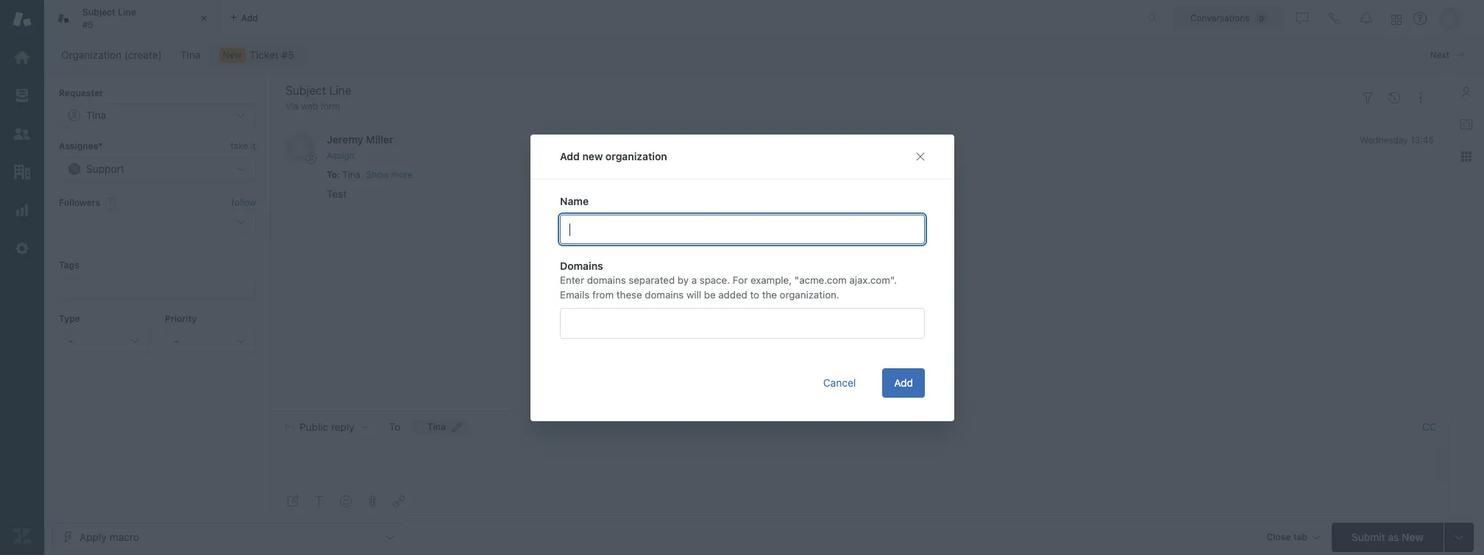 Task type: locate. For each thing, give the bounding box(es) containing it.
0 horizontal spatial add
[[560, 150, 580, 162]]

cc button
[[1423, 421, 1438, 434]]

-
[[68, 335, 73, 347], [174, 335, 179, 347]]

will
[[686, 289, 701, 300]]

organization.
[[780, 289, 839, 300]]

miller
[[366, 134, 394, 146]]

subject line #5
[[82, 7, 136, 30]]

0 horizontal spatial domains
[[587, 274, 626, 286]]

priority
[[165, 313, 197, 324]]

to : tina show more test
[[327, 169, 413, 200]]

domains up from
[[587, 274, 626, 286]]

views image
[[13, 86, 32, 105]]

Public reply composer text field
[[278, 443, 1432, 474]]

events image
[[1389, 92, 1401, 104]]

assignee*
[[59, 141, 103, 152]]

add
[[560, 150, 580, 162], [894, 376, 913, 389]]

1 horizontal spatial add
[[894, 376, 913, 389]]

be
[[704, 289, 716, 300]]

avatar image
[[286, 133, 315, 162]]

0 horizontal spatial to
[[327, 169, 337, 180]]

1 vertical spatial add
[[894, 376, 913, 389]]

from
[[592, 289, 614, 300]]

1 horizontal spatial domains
[[645, 289, 684, 300]]

- button down type
[[59, 330, 150, 353]]

- for type
[[68, 335, 73, 347]]

0 vertical spatial domains
[[587, 274, 626, 286]]

tina inside the secondary element
[[180, 49, 201, 61]]

domains
[[587, 274, 626, 286], [645, 289, 684, 300]]

close modal image
[[915, 151, 926, 162]]

0 vertical spatial tina
[[180, 49, 201, 61]]

to for to : tina show more test
[[327, 169, 337, 180]]

tina
[[180, 49, 201, 61], [343, 169, 360, 180], [428, 422, 446, 433]]

1 vertical spatial to
[[389, 421, 401, 434]]

main element
[[0, 0, 44, 556]]

1 vertical spatial tina
[[343, 169, 360, 180]]

0 vertical spatial new
[[223, 49, 242, 60]]

0 horizontal spatial new
[[223, 49, 242, 60]]

- down priority on the bottom left of the page
[[174, 335, 179, 347]]

get help image
[[1414, 12, 1427, 25]]

1 horizontal spatial to
[[389, 421, 401, 434]]

Subject field
[[283, 82, 1352, 99]]

#5
[[82, 19, 93, 30]]

0 vertical spatial to
[[327, 169, 337, 180]]

apps image
[[1461, 151, 1473, 163]]

new inside new link
[[223, 49, 242, 60]]

knowledge image
[[1461, 119, 1473, 130]]

wednesday
[[1360, 135, 1409, 146]]

take it button
[[231, 139, 256, 154]]

add inside button
[[894, 376, 913, 389]]

2 - from the left
[[174, 335, 179, 347]]

jeremy
[[327, 134, 363, 146]]

new
[[223, 49, 242, 60], [1402, 531, 1424, 544]]

1 horizontal spatial - button
[[165, 330, 256, 353]]

the
[[762, 289, 777, 300]]

more
[[391, 169, 413, 180]]

1 horizontal spatial tina
[[343, 169, 360, 180]]

emails
[[560, 289, 590, 300]]

to inside to : tina show more test
[[327, 169, 337, 180]]

1 - button from the left
[[59, 330, 150, 353]]

to left tina@gmail.com image
[[389, 421, 401, 434]]

1 horizontal spatial new
[[1402, 531, 1424, 544]]

cancel
[[823, 376, 856, 389]]

2 - button from the left
[[165, 330, 256, 353]]

add button
[[882, 368, 925, 398]]

0 horizontal spatial - button
[[59, 330, 150, 353]]

these
[[616, 289, 642, 300]]

to
[[327, 169, 337, 180], [389, 421, 401, 434]]

1 - from the left
[[68, 335, 73, 347]]

tina right tina@gmail.com image
[[428, 422, 446, 433]]

assign button
[[327, 149, 355, 162]]

for
[[733, 274, 748, 286]]

- for priority
[[174, 335, 179, 347]]

insert emojis image
[[340, 496, 352, 508]]

add new organization dialog
[[530, 135, 954, 421]]

add right 'cancel'
[[894, 376, 913, 389]]

cancel button
[[811, 368, 868, 398]]

customers image
[[13, 124, 32, 144]]

added
[[718, 289, 747, 300]]

tabs tab list
[[44, 0, 1133, 37]]

tab
[[44, 0, 221, 37]]

submit as new
[[1352, 531, 1424, 544]]

to up 'test' at the left top of page
[[327, 169, 337, 180]]

- button
[[59, 330, 150, 353], [165, 330, 256, 353]]

wednesday 13:45
[[1360, 135, 1435, 146]]

add left new
[[560, 150, 580, 162]]

tina right :
[[343, 169, 360, 180]]

tina down close icon
[[180, 49, 201, 61]]

organization (create) button
[[52, 45, 172, 66]]

1 vertical spatial domains
[[645, 289, 684, 300]]

add for add
[[894, 376, 913, 389]]

- down type
[[68, 335, 73, 347]]

2 horizontal spatial tina
[[428, 422, 446, 433]]

show more button
[[366, 169, 413, 182]]

tina@gmail.com image
[[413, 422, 425, 434]]

edit user image
[[452, 423, 462, 433]]

show
[[366, 169, 389, 180]]

zendesk image
[[13, 527, 32, 546]]

:
[[337, 169, 340, 180]]

new right "as"
[[1402, 531, 1424, 544]]

domains down separated
[[645, 289, 684, 300]]

0 vertical spatial add
[[560, 150, 580, 162]]

0 horizontal spatial -
[[68, 335, 73, 347]]

new right tina link
[[223, 49, 242, 60]]

0 horizontal spatial tina
[[180, 49, 201, 61]]

add for add new organization
[[560, 150, 580, 162]]

take it
[[231, 141, 256, 152]]

1 horizontal spatial -
[[174, 335, 179, 347]]

tags
[[59, 260, 79, 271]]

- button down priority on the bottom left of the page
[[165, 330, 256, 353]]



Task type: describe. For each thing, give the bounding box(es) containing it.
Wednesday 13:45 text field
[[1360, 135, 1435, 146]]

as
[[1389, 531, 1400, 544]]

customer context image
[[1461, 86, 1473, 98]]

organizations image
[[13, 163, 32, 182]]

organization (create)
[[61, 49, 162, 61]]

separated
[[629, 274, 675, 286]]

tina link
[[171, 45, 210, 66]]

Name text field
[[560, 215, 925, 244]]

by
[[678, 274, 689, 286]]

subject
[[82, 7, 116, 18]]

2 vertical spatial tina
[[428, 422, 446, 433]]

to for to
[[389, 421, 401, 434]]

a
[[691, 274, 697, 286]]

- button for priority
[[165, 330, 256, 353]]

reporting image
[[13, 201, 32, 220]]

test
[[327, 188, 347, 200]]

add attachment image
[[367, 496, 378, 508]]

via
[[286, 101, 299, 112]]

organization
[[605, 150, 667, 162]]

13:45
[[1411, 135, 1435, 146]]

conversations
[[1191, 12, 1250, 23]]

format text image
[[314, 496, 325, 508]]

1 vertical spatial new
[[1402, 531, 1424, 544]]

add new organization
[[560, 150, 667, 162]]

submit
[[1352, 531, 1386, 544]]

to
[[750, 289, 759, 300]]

jeremy miller link
[[327, 134, 394, 146]]

form
[[321, 101, 340, 112]]

new link
[[209, 45, 304, 66]]

"acme.com
[[795, 274, 847, 286]]

new
[[582, 150, 603, 162]]

close image
[[197, 11, 211, 26]]

get started image
[[13, 48, 32, 67]]

example,
[[750, 274, 792, 286]]

organization
[[61, 49, 122, 61]]

type
[[59, 313, 80, 324]]

zendesk support image
[[13, 10, 32, 29]]

jeremy miller assign
[[327, 134, 394, 161]]

secondary element
[[44, 40, 1485, 70]]

name
[[560, 195, 589, 207]]

enter
[[560, 274, 584, 286]]

space.
[[699, 274, 730, 286]]

tab containing subject line
[[44, 0, 221, 37]]

line
[[118, 7, 136, 18]]

take
[[231, 141, 248, 152]]

it
[[251, 141, 256, 152]]

(create)
[[124, 49, 162, 61]]

tina inside to : tina show more test
[[343, 169, 360, 180]]

- button for type
[[59, 330, 150, 353]]

next
[[1431, 49, 1450, 60]]

follow
[[232, 197, 256, 208]]

via web form
[[286, 101, 340, 112]]

add link (cmd k) image
[[393, 496, 405, 508]]

follow button
[[232, 197, 256, 210]]

domains enter domains separated by a space. for example, "acme.com ajax.com". emails from these domains will be added to the organization.
[[560, 260, 897, 300]]

web
[[301, 101, 318, 112]]

admin image
[[13, 239, 32, 258]]

next button
[[1422, 43, 1474, 67]]

draft mode image
[[287, 496, 299, 508]]

cc
[[1423, 421, 1438, 434]]

zendesk products image
[[1392, 14, 1402, 25]]

assign
[[327, 150, 355, 161]]

domains
[[560, 260, 603, 272]]

ajax.com".
[[849, 274, 897, 286]]

conversations button
[[1175, 6, 1284, 30]]



Task type: vqa. For each thing, say whether or not it's contained in the screenshot.
CLOSE MODAL icon
yes



